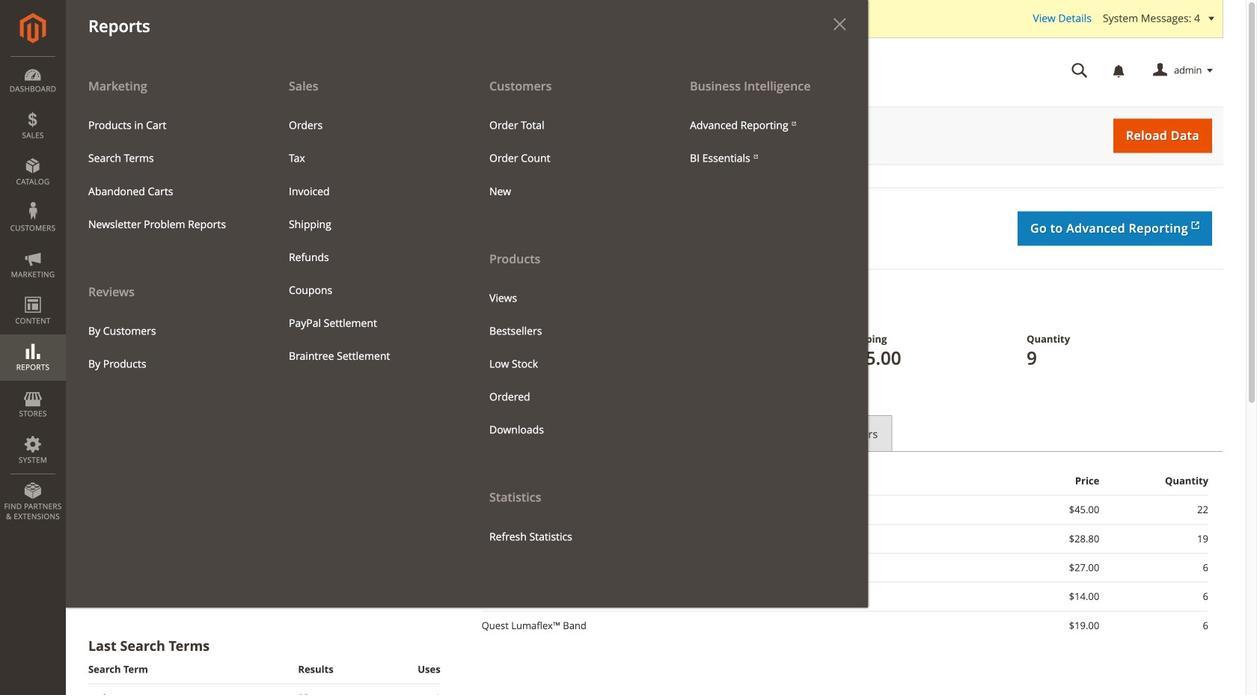 Task type: locate. For each thing, give the bounding box(es) containing it.
menu bar
[[0, 0, 868, 608]]

menu
[[66, 69, 868, 608], [66, 69, 266, 381], [467, 69, 668, 553], [77, 109, 255, 241], [278, 109, 456, 373], [478, 109, 656, 208], [679, 109, 857, 175], [478, 282, 656, 447], [77, 315, 255, 381]]

magento admin panel image
[[20, 13, 46, 43]]



Task type: vqa. For each thing, say whether or not it's contained in the screenshot.
TEXT FIELD
no



